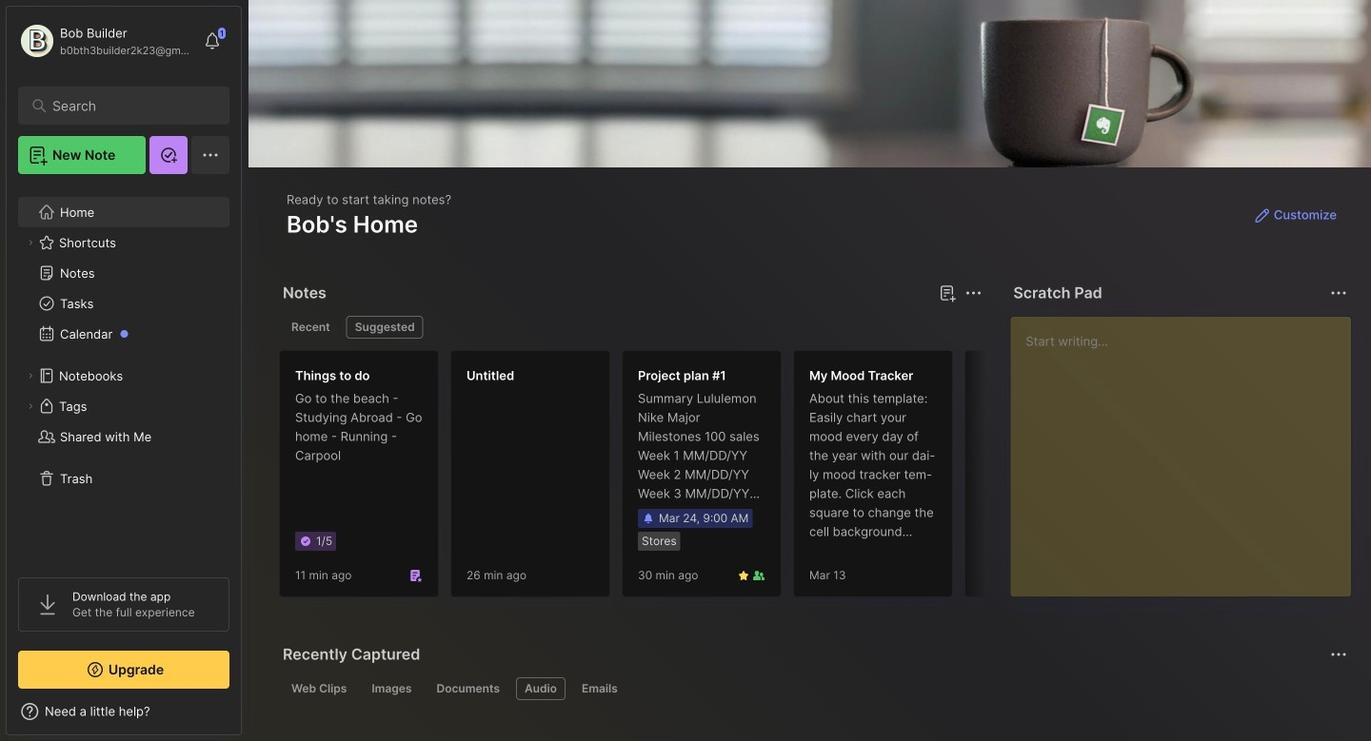 Task type: describe. For each thing, give the bounding box(es) containing it.
none search field inside main element
[[52, 94, 204, 117]]

Start writing… text field
[[1026, 317, 1351, 582]]

main element
[[0, 0, 248, 742]]

1 tab list from the top
[[283, 316, 979, 339]]

1 more actions field from the left
[[960, 280, 987, 307]]

1 more actions image from the left
[[962, 282, 985, 305]]

tree inside main element
[[7, 186, 241, 561]]



Task type: locate. For each thing, give the bounding box(es) containing it.
1 horizontal spatial more actions field
[[1326, 280, 1352, 307]]

WHAT'S NEW field
[[7, 697, 241, 728]]

More actions field
[[960, 280, 987, 307], [1326, 280, 1352, 307]]

None search field
[[52, 94, 204, 117]]

Search text field
[[52, 97, 204, 115]]

tab
[[283, 316, 339, 339], [346, 316, 424, 339], [283, 678, 356, 701], [363, 678, 420, 701], [428, 678, 509, 701], [516, 678, 566, 701], [573, 678, 626, 701]]

expand notebooks image
[[25, 370, 36, 382]]

row group
[[279, 350, 1136, 610]]

0 horizontal spatial more actions image
[[962, 282, 985, 305]]

tree
[[7, 186, 241, 561]]

2 more actions field from the left
[[1326, 280, 1352, 307]]

1 vertical spatial tab list
[[283, 678, 1345, 701]]

tab list
[[283, 316, 979, 339], [283, 678, 1345, 701]]

Account field
[[18, 22, 194, 60]]

0 vertical spatial tab list
[[283, 316, 979, 339]]

1 horizontal spatial more actions image
[[1328, 282, 1351, 305]]

2 more actions image from the left
[[1328, 282, 1351, 305]]

2 tab list from the top
[[283, 678, 1345, 701]]

click to collapse image
[[240, 707, 255, 730]]

0 horizontal spatial more actions field
[[960, 280, 987, 307]]

more actions image
[[962, 282, 985, 305], [1328, 282, 1351, 305]]

expand tags image
[[25, 401, 36, 412]]



Task type: vqa. For each thing, say whether or not it's contained in the screenshot.
"Expand Notebooks" image
yes



